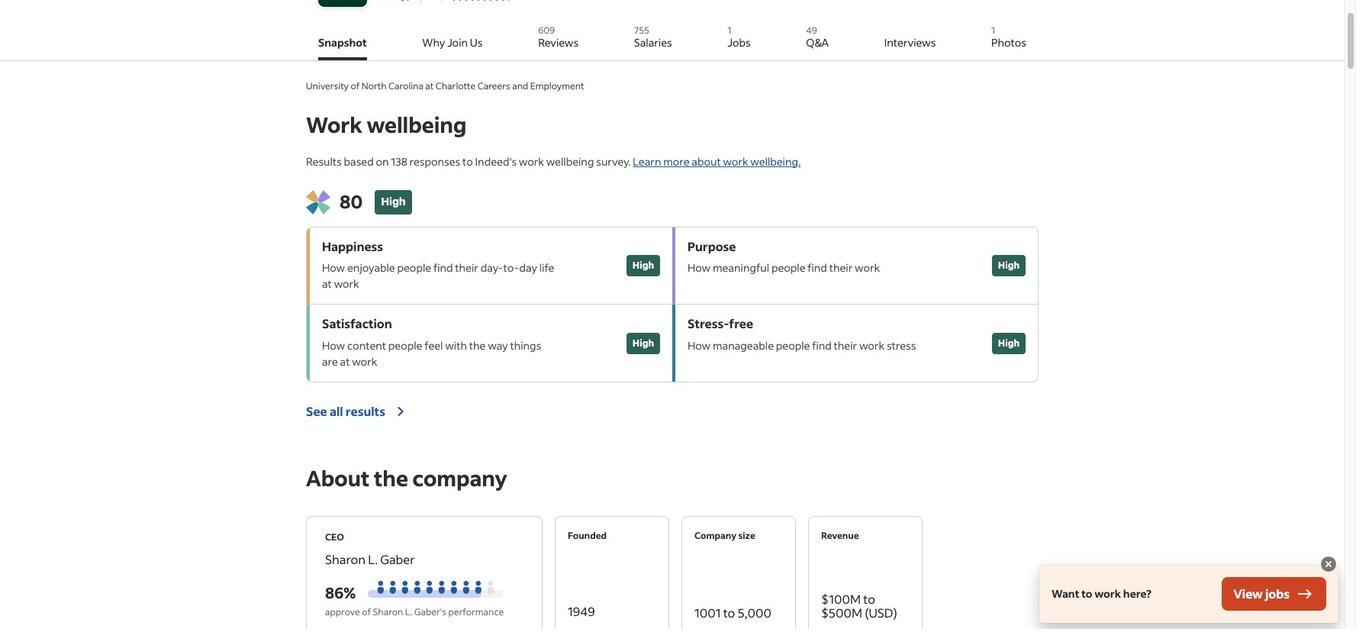 Task type: describe. For each thing, give the bounding box(es) containing it.
want to work here?
[[1052, 586, 1152, 601]]

755
[[634, 24, 650, 36]]

company
[[413, 464, 507, 492]]

0 vertical spatial sharon
[[325, 551, 366, 567]]

work wellbeing
[[306, 111, 467, 138]]

revenue
[[822, 530, 859, 541]]

see
[[306, 403, 327, 419]]

how for satisfaction
[[322, 338, 345, 353]]

86 %
[[325, 582, 356, 602]]

people for satisfaction
[[389, 338, 423, 353]]

q&a
[[807, 35, 829, 50]]

responses
[[410, 154, 461, 168]]

why join us link
[[422, 19, 483, 60]]

sharon l. gaber
[[325, 551, 415, 567]]

1 jobs
[[728, 24, 751, 50]]

more
[[664, 154, 690, 168]]

gaber's
[[414, 606, 447, 618]]

join
[[448, 35, 468, 50]]

size
[[739, 530, 756, 541]]

1 vertical spatial sharon
[[373, 606, 403, 618]]

why join us
[[422, 35, 483, 50]]

5,000
[[738, 605, 772, 621]]

photos
[[992, 35, 1027, 50]]

learn more about work wellbeing. button
[[633, 144, 801, 178]]

carolina
[[389, 80, 424, 92]]

careers
[[478, 80, 511, 92]]

755 salaries
[[634, 24, 672, 50]]

their for purpose
[[830, 261, 853, 275]]

stress-
[[688, 316, 729, 332]]

us
[[470, 35, 483, 50]]

see all results button
[[306, 395, 410, 428]]

to for 1001 to 5,000
[[724, 605, 736, 621]]

1 vertical spatial wellbeing
[[547, 154, 594, 168]]

reviews
[[538, 35, 579, 50]]

work inside 'stress-free how manageable people find their work stress'
[[860, 338, 885, 353]]

on
[[376, 154, 389, 168]]

(usd)
[[865, 605, 898, 621]]

university
[[306, 80, 349, 92]]

1 photos
[[992, 24, 1027, 50]]

of for approve
[[362, 606, 371, 618]]

gaber
[[380, 551, 415, 567]]

people inside 'stress-free how manageable people find their work stress'
[[776, 338, 810, 353]]

view jobs
[[1234, 586, 1290, 602]]

enjoyable
[[347, 261, 395, 275]]

happiness how enjoyable people find their day-to-day life at work
[[322, 238, 555, 291]]

high for purpose
[[999, 260, 1020, 271]]

results
[[346, 403, 386, 419]]

high for happiness
[[633, 260, 654, 271]]

about
[[692, 154, 721, 168]]

company size
[[695, 530, 756, 541]]

1001
[[695, 605, 721, 621]]

about
[[306, 464, 370, 492]]

1949
[[568, 603, 595, 619]]

$100m
[[822, 591, 861, 607]]

about the company
[[306, 464, 507, 492]]

purpose how meaningful people find their work
[[688, 238, 881, 275]]

company
[[695, 530, 737, 541]]

purpose
[[688, 238, 736, 254]]

609 reviews
[[538, 24, 579, 50]]

approve
[[325, 606, 360, 618]]

2 horizontal spatial at
[[426, 80, 434, 92]]

indeed's
[[475, 154, 517, 168]]

learn
[[633, 154, 662, 168]]

survey.
[[597, 154, 631, 168]]

day
[[520, 261, 538, 275]]

performance
[[449, 606, 504, 618]]

view jobs link
[[1222, 577, 1327, 611]]

snapshot
[[318, 35, 367, 50]]

meaningful
[[713, 261, 770, 275]]

wellbeing.
[[751, 154, 801, 168]]

work inside satisfaction how content people feel with the way things are at work
[[352, 354, 377, 369]]

charlotte
[[436, 80, 476, 92]]

results
[[306, 154, 342, 168]]

all
[[330, 403, 343, 419]]

people for purpose
[[772, 261, 806, 275]]

salaries
[[634, 35, 672, 50]]

results based on 138 responses to indeed's work wellbeing survey. learn more about work wellbeing.
[[306, 154, 801, 168]]

0 horizontal spatial the
[[374, 464, 408, 492]]

86
[[325, 582, 344, 602]]

free
[[729, 316, 754, 332]]

see all results
[[306, 403, 386, 419]]

49
[[807, 24, 818, 36]]

way
[[488, 338, 508, 353]]

stress
[[887, 338, 917, 353]]

view
[[1234, 586, 1264, 602]]



Task type: locate. For each thing, give the bounding box(es) containing it.
at right 'are'
[[340, 354, 350, 369]]

with
[[445, 338, 467, 353]]

2 1 from the left
[[992, 24, 996, 36]]

to right 1001 on the right bottom
[[724, 605, 736, 621]]

1 horizontal spatial sharon
[[373, 606, 403, 618]]

0 vertical spatial of
[[351, 80, 360, 92]]

0 horizontal spatial at
[[322, 277, 332, 291]]

people inside satisfaction how content people feel with the way things are at work
[[389, 338, 423, 353]]

work wellbeing logo image
[[399, 0, 411, 2], [306, 190, 331, 215]]

people
[[397, 261, 431, 275], [772, 261, 806, 275], [389, 338, 423, 353], [776, 338, 810, 353]]

happiness
[[322, 238, 383, 254]]

1 inside 1 photos
[[992, 24, 996, 36]]

people inside happiness how enjoyable people find their day-to-day life at work
[[397, 261, 431, 275]]

find inside happiness how enjoyable people find their day-to-day life at work
[[434, 261, 453, 275]]

here?
[[1124, 586, 1152, 601]]

manageable
[[713, 338, 774, 353]]

to right $100m
[[864, 591, 876, 607]]

$100m to $500m (usd)
[[822, 591, 898, 621]]

based
[[344, 154, 374, 168]]

want
[[1052, 586, 1080, 601]]

the
[[469, 338, 486, 353], [374, 464, 408, 492]]

stress-free how manageable people find their work stress
[[688, 316, 917, 353]]

why
[[422, 35, 445, 50]]

1 vertical spatial the
[[374, 464, 408, 492]]

609
[[538, 24, 555, 36]]

life
[[540, 261, 555, 275]]

how down happiness
[[322, 261, 345, 275]]

employment
[[530, 80, 585, 92]]

satisfaction how content people feel with the way things are at work
[[322, 316, 542, 369]]

1 for jobs
[[728, 24, 732, 36]]

are
[[322, 354, 338, 369]]

wellbeing
[[367, 111, 467, 138], [547, 154, 594, 168]]

138
[[391, 154, 408, 168]]

how down purpose
[[688, 261, 711, 275]]

0 horizontal spatial sharon
[[325, 551, 366, 567]]

their
[[455, 261, 479, 275], [830, 261, 853, 275], [834, 338, 858, 353]]

jobs
[[1266, 586, 1290, 602]]

people inside purpose how meaningful people find their work
[[772, 261, 806, 275]]

0 horizontal spatial 1
[[728, 24, 732, 36]]

1 inside 1 jobs
[[728, 24, 732, 36]]

at inside satisfaction how content people feel with the way things are at work
[[340, 354, 350, 369]]

1 vertical spatial l.
[[405, 606, 413, 618]]

1 horizontal spatial of
[[362, 606, 371, 618]]

how up 'are'
[[322, 338, 345, 353]]

of left north
[[351, 80, 360, 92]]

0 vertical spatial wellbeing
[[367, 111, 467, 138]]

0 vertical spatial l.
[[368, 551, 378, 567]]

$500m
[[822, 605, 863, 621]]

how inside happiness how enjoyable people find their day-to-day life at work
[[322, 261, 345, 275]]

high
[[381, 195, 406, 208], [633, 260, 654, 271], [999, 260, 1020, 271], [633, 337, 654, 349], [999, 337, 1020, 349]]

how inside 'stress-free how manageable people find their work stress'
[[688, 338, 711, 353]]

work inside happiness how enjoyable people find their day-to-day life at work
[[334, 277, 359, 291]]

of right approve
[[362, 606, 371, 618]]

to inside $100m to $500m (usd)
[[864, 591, 876, 607]]

1 horizontal spatial the
[[469, 338, 486, 353]]

their inside 'stress-free how manageable people find their work stress'
[[834, 338, 858, 353]]

at inside happiness how enjoyable people find their day-to-day life at work
[[322, 277, 332, 291]]

to for $100m to $500m (usd)
[[864, 591, 876, 607]]

work inside purpose how meaningful people find their work
[[855, 261, 881, 275]]

and
[[512, 80, 529, 92]]

%
[[344, 582, 356, 602]]

the left way
[[469, 338, 486, 353]]

things
[[510, 338, 542, 353]]

founded
[[568, 530, 607, 541]]

2 vertical spatial at
[[340, 354, 350, 369]]

1 horizontal spatial l.
[[405, 606, 413, 618]]

ceo
[[325, 531, 344, 543]]

the right about
[[374, 464, 408, 492]]

how inside satisfaction how content people feel with the way things are at work
[[322, 338, 345, 353]]

find for purpose
[[808, 261, 828, 275]]

1001 to 5,000
[[695, 605, 772, 621]]

people left feel
[[389, 338, 423, 353]]

at
[[426, 80, 434, 92], [322, 277, 332, 291], [340, 354, 350, 369]]

0 horizontal spatial of
[[351, 80, 360, 92]]

to-
[[504, 261, 520, 275]]

how
[[322, 261, 345, 275], [688, 261, 711, 275], [322, 338, 345, 353], [688, 338, 711, 353]]

interviews
[[885, 35, 936, 50]]

wellbeing down carolina
[[367, 111, 467, 138]]

at for happiness
[[322, 277, 332, 291]]

80
[[340, 189, 363, 213]]

1 1 from the left
[[728, 24, 732, 36]]

0 horizontal spatial work wellbeing logo image
[[306, 190, 331, 215]]

at for satisfaction
[[340, 354, 350, 369]]

day-
[[481, 261, 504, 275]]

how for happiness
[[322, 261, 345, 275]]

snapshot link
[[318, 19, 367, 60]]

close image
[[1320, 555, 1339, 573]]

content
[[347, 338, 386, 353]]

1 horizontal spatial 1
[[992, 24, 996, 36]]

1
[[728, 24, 732, 36], [992, 24, 996, 36]]

wellbeing left 'survey.'
[[547, 154, 594, 168]]

49 q&a
[[807, 24, 829, 50]]

feel
[[425, 338, 443, 353]]

find
[[434, 261, 453, 275], [808, 261, 828, 275], [813, 338, 832, 353]]

sharon
[[325, 551, 366, 567], [373, 606, 403, 618]]

1 for photos
[[992, 24, 996, 36]]

find inside purpose how meaningful people find their work
[[808, 261, 828, 275]]

university of north carolina at charlotte careers and employment
[[306, 80, 585, 92]]

the inside satisfaction how content people feel with the way things are at work
[[469, 338, 486, 353]]

how inside purpose how meaningful people find their work
[[688, 261, 711, 275]]

l.
[[368, 551, 378, 567], [405, 606, 413, 618]]

north
[[362, 80, 387, 92]]

sharon left gaber's
[[373, 606, 403, 618]]

1 horizontal spatial wellbeing
[[547, 154, 594, 168]]

work
[[519, 154, 544, 168], [723, 154, 749, 168], [855, 261, 881, 275], [334, 277, 359, 291], [860, 338, 885, 353], [352, 354, 377, 369], [1095, 586, 1122, 601]]

at down happiness
[[322, 277, 332, 291]]

high for satisfaction
[[633, 337, 654, 349]]

at right carolina
[[426, 80, 434, 92]]

high for stress-free
[[999, 337, 1020, 349]]

to right want
[[1082, 586, 1093, 601]]

find inside 'stress-free how manageable people find their work stress'
[[813, 338, 832, 353]]

how for purpose
[[688, 261, 711, 275]]

how down stress-
[[688, 338, 711, 353]]

0 vertical spatial at
[[426, 80, 434, 92]]

100 million usd  to 500 million usd element
[[822, 591, 910, 621]]

0 horizontal spatial wellbeing
[[367, 111, 467, 138]]

to
[[463, 154, 473, 168], [1082, 586, 1093, 601], [864, 591, 876, 607], [724, 605, 736, 621]]

their inside happiness how enjoyable people find their day-to-day life at work
[[455, 261, 479, 275]]

interviews link
[[885, 19, 936, 60]]

sharon down ceo
[[325, 551, 366, 567]]

to left indeed's
[[463, 154, 473, 168]]

their for happiness
[[455, 261, 479, 275]]

their inside purpose how meaningful people find their work
[[830, 261, 853, 275]]

1 vertical spatial of
[[362, 606, 371, 618]]

0 vertical spatial work wellbeing logo image
[[399, 0, 411, 2]]

people for happiness
[[397, 261, 431, 275]]

satisfaction
[[322, 316, 392, 332]]

approve of sharon l. gaber's performance
[[325, 606, 504, 618]]

people right manageable
[[776, 338, 810, 353]]

1 vertical spatial at
[[322, 277, 332, 291]]

0 horizontal spatial l.
[[368, 551, 378, 567]]

0 vertical spatial the
[[469, 338, 486, 353]]

jobs
[[728, 35, 751, 50]]

l. left the gaber
[[368, 551, 378, 567]]

l. left gaber's
[[405, 606, 413, 618]]

1 horizontal spatial at
[[340, 354, 350, 369]]

find for happiness
[[434, 261, 453, 275]]

1 horizontal spatial work wellbeing logo image
[[399, 0, 411, 2]]

1 vertical spatial work wellbeing logo image
[[306, 190, 331, 215]]

people right enjoyable
[[397, 261, 431, 275]]

work
[[306, 111, 363, 138]]

to for want to work here?
[[1082, 586, 1093, 601]]

people right 'meaningful'
[[772, 261, 806, 275]]

of for university
[[351, 80, 360, 92]]



Task type: vqa. For each thing, say whether or not it's contained in the screenshot.
July inside the What is covered by the health insurance at University of North Carolina at Charlotte? Asked July 5, 2021
no



